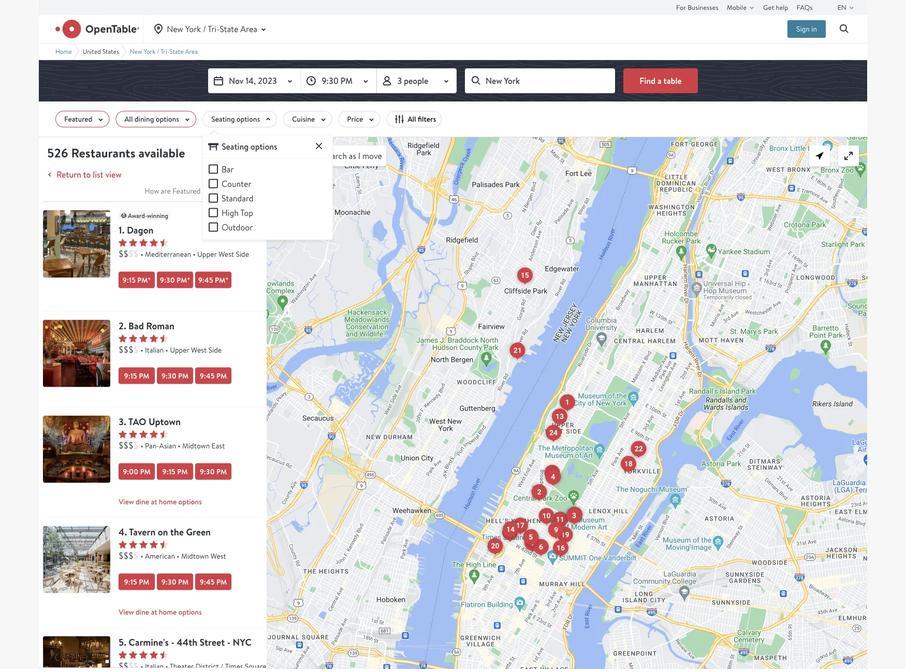 Task type: vqa. For each thing, say whether or not it's contained in the screenshot.
"TRI-" in the New York / Tri-State Area DROPDOWN BUTTON
yes



Task type: describe. For each thing, give the bounding box(es) containing it.
in
[[812, 24, 818, 34]]

faqs
[[797, 3, 813, 12]]

featured button
[[55, 111, 110, 127]]

1 vertical spatial seating
[[222, 141, 249, 152]]

view dine at home options for uptown
[[119, 497, 202, 507]]

9:30 pm down "$$$ $ • american • midtown west"
[[162, 577, 189, 587]]

high
[[222, 207, 239, 218]]

1.
[[119, 224, 125, 237]]

3. tao uptown
[[119, 416, 181, 428]]

dining
[[135, 114, 154, 124]]

roman
[[146, 320, 175, 333]]

1 vertical spatial york
[[144, 47, 156, 56]]

italian
[[145, 345, 164, 355]]

$$$ for 2.
[[119, 344, 134, 355]]

3 people
[[398, 75, 429, 86]]

how are featured results ranked
[[145, 186, 246, 196]]

9:15 for 9:15 pm link corresponding to on
[[124, 577, 137, 587]]

21
[[514, 347, 522, 355]]

10
[[543, 512, 551, 521]]

6 button
[[534, 540, 549, 556]]

winning
[[147, 211, 168, 220]]

american
[[145, 551, 175, 561]]

9:45 pm *
[[198, 275, 229, 285]]

west for 2. bad roman
[[191, 345, 207, 355]]

16
[[557, 544, 565, 553]]

available
[[139, 144, 185, 161]]

9:30 pm link for 2. bad roman
[[157, 368, 193, 384]]

9:30 down the $$$ $ • italian • upper west side
[[162, 371, 177, 381]]

44th
[[177, 636, 198, 649]]

upper for $$
[[197, 249, 217, 259]]

high top
[[222, 207, 253, 218]]

asian
[[159, 441, 176, 451]]

9:00
[[123, 467, 138, 477]]

top
[[241, 207, 253, 218]]

9:15 pm for roman
[[124, 371, 149, 381]]

9:30 pm down east
[[200, 467, 227, 477]]

5.
[[119, 636, 126, 649]]

4.5 stars image for bad
[[119, 334, 168, 343]]

15 button
[[518, 268, 533, 284]]

new inside 'dropdown button'
[[167, 23, 183, 34]]

search
[[323, 151, 347, 161]]

get
[[764, 3, 775, 12]]

2 button
[[532, 485, 548, 501]]

faqs button
[[797, 0, 813, 15]]

14 button
[[503, 522, 519, 538]]

9:00 pm link
[[119, 463, 155, 480]]

2. bad roman
[[119, 320, 175, 333]]

state inside 'dropdown button'
[[220, 23, 239, 34]]

table
[[664, 75, 682, 86]]

9:45 for 4. tavern on the green
[[200, 577, 215, 587]]

east
[[212, 441, 225, 451]]

8
[[531, 539, 535, 548]]

5 button
[[524, 530, 539, 546]]

dine for tao
[[136, 497, 149, 507]]

4.6 stars image for tavern
[[119, 541, 168, 549]]

1. dagon
[[119, 224, 154, 237]]

$$$ $ • italian • upper west side
[[119, 344, 222, 355]]

new york / tri-state area inside new york / tri-state area 'dropdown button'
[[167, 23, 257, 34]]

tavern
[[129, 526, 156, 539]]

17 button
[[513, 518, 529, 534]]

7
[[573, 511, 577, 519]]

map region
[[212, 57, 875, 670]]

7 button
[[568, 507, 583, 523]]

22 button
[[632, 441, 647, 457]]

3 for 3
[[573, 512, 577, 520]]

featured inside dropdown button
[[64, 114, 92, 124]]

a photo of tao uptown restaurant image
[[43, 416, 110, 483]]

9:15 pm link for on
[[119, 574, 155, 590]]

9:15 pm for on
[[124, 577, 149, 587]]

midtown inside "$$$ $ • american • midtown west"
[[181, 551, 209, 561]]

4.
[[119, 526, 127, 539]]

nov 14, 2023 button
[[208, 68, 301, 93]]

home link
[[55, 47, 72, 56]]

options down "seating options" dropdown button
[[251, 141, 278, 152]]

home
[[55, 47, 72, 56]]

9:00 pm
[[123, 467, 151, 477]]

10 button
[[539, 508, 555, 524]]

9
[[555, 526, 559, 535]]

* for 9:45 pm *
[[226, 275, 229, 285]]

• right the mediterranean
[[193, 249, 196, 259]]

search as i move
[[323, 151, 382, 161]]

6
[[539, 543, 544, 552]]

seating options button
[[203, 111, 277, 127]]

results
[[203, 186, 223, 196]]

price
[[347, 114, 363, 124]]

/ inside new york / tri-state area 'dropdown button'
[[203, 23, 206, 34]]

2 - from the left
[[227, 636, 231, 649]]

1 4.5 stars image from the top
[[119, 239, 168, 247]]

• left american
[[141, 551, 143, 561]]

$ for tao
[[134, 440, 139, 451]]

526 restaurants available
[[47, 144, 185, 161]]

get help button
[[764, 0, 789, 15]]

• right american
[[177, 551, 180, 561]]

2 $$ from the left
[[129, 249, 139, 259]]

0 horizontal spatial tri-
[[161, 47, 170, 56]]

0 horizontal spatial state
[[170, 47, 184, 56]]

united states
[[83, 47, 119, 56]]

5. carmine's - 44th street - nyc
[[119, 636, 252, 649]]

20 button
[[488, 538, 503, 555]]

view for 3.
[[119, 497, 134, 507]]

all for all filters
[[408, 114, 416, 124]]

cuisine
[[292, 114, 315, 124]]

nyc
[[233, 636, 252, 649]]

seating options inside "seating options" dropdown button
[[211, 114, 260, 124]]

12
[[548, 469, 557, 477]]

location detection icon image
[[814, 150, 827, 162]]

23
[[506, 529, 515, 537]]

9:45 pm for 4. tavern on the green
[[200, 577, 227, 587]]

how
[[145, 186, 159, 196]]

award-
[[128, 211, 147, 220]]

4.5 stars image for tao
[[119, 430, 168, 439]]

i
[[358, 151, 361, 161]]

a photo of dagon restaurant image
[[43, 210, 110, 278]]

tri- inside 'dropdown button'
[[208, 23, 220, 34]]

find a table button
[[624, 68, 699, 93]]

opentable logo image
[[55, 20, 140, 38]]

dine for tavern
[[136, 607, 149, 617]]

24
[[550, 429, 558, 438]]

1 $$ from the left
[[119, 249, 129, 259]]

a photo of bad roman restaurant image
[[43, 320, 110, 387]]

as
[[349, 151, 356, 161]]

9:15 pm link for roman
[[119, 368, 155, 384]]

9:30 pm down the $$$ $ • italian • upper west side
[[162, 371, 189, 381]]

a
[[658, 75, 662, 86]]

at for on
[[151, 607, 157, 617]]

3.
[[119, 416, 126, 428]]



Task type: locate. For each thing, give the bounding box(es) containing it.
1 horizontal spatial york
[[185, 23, 201, 34]]

0 vertical spatial new
[[167, 23, 183, 34]]

midtown down green
[[181, 551, 209, 561]]

new right states
[[130, 47, 142, 56]]

0 horizontal spatial side
[[209, 345, 222, 355]]

1 horizontal spatial -
[[227, 636, 231, 649]]

4.6 stars image down tavern
[[119, 541, 168, 549]]

1 all from the left
[[125, 114, 133, 124]]

2 0 from the left
[[272, 137, 278, 147]]

outdoor
[[222, 222, 253, 233]]

22
[[635, 445, 644, 453]]

options up green
[[179, 497, 202, 507]]

1 vertical spatial west
[[191, 345, 207, 355]]

all inside all filters button
[[408, 114, 416, 124]]

1 vertical spatial midtown
[[181, 551, 209, 561]]

0 vertical spatial midtown
[[182, 441, 210, 451]]

2 vertical spatial $
[[134, 551, 139, 562]]

•
[[141, 249, 143, 259], [193, 249, 196, 259], [141, 345, 143, 355], [166, 345, 168, 355], [141, 441, 143, 451], [178, 441, 181, 451], [141, 551, 143, 561], [177, 551, 180, 561]]

0 vertical spatial upper
[[197, 249, 217, 259]]

view for 4.
[[119, 607, 134, 617]]

3 4.5 stars image from the top
[[119, 430, 168, 439]]

0 vertical spatial 3
[[398, 75, 402, 86]]

award-winning
[[128, 211, 168, 220]]

• left pan-
[[141, 441, 143, 451]]

$$$ $ • american • midtown west
[[119, 551, 226, 562]]

view dine at home options button up green
[[119, 495, 267, 509]]

0 vertical spatial seating options
[[211, 114, 260, 124]]

$ left pan-
[[134, 440, 139, 451]]

3 $$$ from the top
[[119, 551, 134, 562]]

12 button
[[545, 465, 560, 481]]

0 vertical spatial dine
[[136, 497, 149, 507]]

0 horizontal spatial upper
[[170, 345, 189, 355]]

area inside 'dropdown button'
[[241, 23, 257, 34]]

1 9:45 pm from the top
[[200, 371, 227, 381]]

9:45 pm link for 2. bad roman
[[195, 368, 232, 384]]

york inside 'dropdown button'
[[185, 23, 201, 34]]

9:15 pm link down american
[[119, 574, 155, 590]]

9:45 for 2. bad roman
[[200, 371, 215, 381]]

1 horizontal spatial featured
[[173, 186, 201, 196]]

9:45 pm link for 4. tavern on the green
[[195, 574, 232, 590]]

at up the carmine's
[[151, 607, 157, 617]]

13
[[556, 413, 564, 421]]

* left 9:45 pm *
[[187, 275, 190, 285]]

1 * from the left
[[148, 275, 151, 285]]

for businesses
[[677, 3, 719, 12]]

1 vertical spatial tri-
[[161, 47, 170, 56]]

1 horizontal spatial tri-
[[208, 23, 220, 34]]

$$$ down 4.
[[119, 551, 134, 562]]

10 11
[[543, 512, 565, 524]]

• down dagon
[[141, 249, 143, 259]]

0 vertical spatial new york / tri-state area
[[167, 23, 257, 34]]

9:15 pm *
[[123, 275, 151, 285]]

16 button
[[553, 541, 569, 557]]

new up new york / tri-state area link
[[167, 23, 183, 34]]

2 vertical spatial 9:15 pm
[[124, 577, 149, 587]]

cuisine button
[[284, 111, 332, 127]]

midtown left east
[[182, 441, 210, 451]]

*
[[148, 275, 151, 285], [187, 275, 190, 285], [226, 275, 229, 285]]

a photo of tavern on the green restaurant image
[[43, 526, 110, 594]]

2 dine from the top
[[136, 607, 149, 617]]

9:45 pm down "$$$ $ • american • midtown west"
[[200, 577, 227, 587]]

2 vertical spatial $$$
[[119, 551, 134, 562]]

4.5 stars image down tao in the left of the page
[[119, 430, 168, 439]]

dagon
[[127, 224, 154, 237]]

seating down nov
[[211, 114, 235, 124]]

sign in button
[[788, 20, 827, 38]]

1 vertical spatial view dine at home options button
[[119, 605, 267, 619]]

west right italian
[[191, 345, 207, 355]]

$$$
[[119, 344, 134, 355], [119, 440, 134, 451], [119, 551, 134, 562]]

1 - from the left
[[171, 636, 175, 649]]

sign in
[[797, 24, 818, 34]]

2 vertical spatial 9:45
[[200, 577, 215, 587]]

$
[[134, 344, 139, 355], [134, 440, 139, 451], [134, 551, 139, 562]]

3 left people
[[398, 75, 402, 86]]

1 horizontal spatial state
[[220, 23, 239, 34]]

9:30 pm link for 4. tavern on the green
[[157, 574, 193, 590]]

0 vertical spatial featured
[[64, 114, 92, 124]]

york
[[185, 23, 201, 34], [144, 47, 156, 56]]

side
[[236, 249, 249, 259], [209, 345, 222, 355]]

options inside dropdown button
[[156, 114, 179, 124]]

options right dining
[[156, 114, 179, 124]]

1 vertical spatial seating options
[[222, 141, 278, 152]]

options inside dropdown button
[[237, 114, 260, 124]]

9:15 pm down $$$ $ • pan-asian • midtown east
[[162, 467, 188, 477]]

$$$ down "2."
[[119, 344, 134, 355]]

0 vertical spatial view
[[119, 497, 134, 507]]

9:45 down the $$$ $ • italian • upper west side
[[200, 371, 215, 381]]

seating inside dropdown button
[[211, 114, 235, 124]]

1 vertical spatial state
[[170, 47, 184, 56]]

view down 9:00 in the bottom of the page
[[119, 497, 134, 507]]

0 vertical spatial york
[[185, 23, 201, 34]]

• left italian
[[141, 345, 143, 355]]

0 vertical spatial 9:15 pm link
[[119, 368, 155, 384]]

2 view from the top
[[119, 607, 134, 617]]

1 horizontal spatial new
[[167, 23, 183, 34]]

ranked
[[225, 186, 246, 196]]

-
[[171, 636, 175, 649], [227, 636, 231, 649]]

1 vertical spatial new
[[130, 47, 142, 56]]

9:15 down asian
[[162, 467, 176, 477]]

1 vertical spatial 9:15 pm link
[[157, 463, 193, 480]]

get help
[[764, 3, 789, 12]]

19 20
[[492, 531, 570, 551]]

* left 9:30 pm *
[[148, 275, 151, 285]]

at up 4. tavern on the green
[[151, 497, 157, 507]]

9:30 down the mediterranean
[[160, 275, 175, 285]]

to
[[83, 169, 91, 180]]

1 vertical spatial upper
[[170, 345, 189, 355]]

side for $
[[209, 345, 222, 355]]

upper for $
[[170, 345, 189, 355]]

$ for tavern
[[134, 551, 139, 562]]

0 horizontal spatial 3
[[398, 75, 402, 86]]

york up new york / tri-state area link
[[185, 23, 201, 34]]

all for all dining options
[[125, 114, 133, 124]]

Please input a Location, Restaurant or Cuisine field
[[465, 68, 616, 93]]

0 vertical spatial side
[[236, 249, 249, 259]]

$$$ down 3.
[[119, 440, 134, 451]]

1 vertical spatial at
[[151, 607, 157, 617]]

options down 14,
[[237, 114, 260, 124]]

2 home from the top
[[159, 607, 177, 617]]

nov 14, 2023
[[229, 75, 277, 86]]

1 $$$ from the top
[[119, 344, 134, 355]]

0 horizontal spatial /
[[157, 47, 159, 56]]

options up 44th
[[179, 607, 202, 617]]

find a table
[[640, 75, 682, 86]]

4.6 stars image
[[119, 541, 168, 549], [119, 651, 168, 659]]

$$ down 1. dagon
[[129, 249, 139, 259]]

1 horizontal spatial 3
[[573, 512, 577, 520]]

bad
[[129, 320, 144, 333]]

featured right are
[[173, 186, 201, 196]]

west for 4. tavern on the green
[[211, 551, 226, 561]]

view dine at home options button for 3. tao uptown
[[119, 495, 267, 509]]

mobile button
[[727, 0, 759, 15]]

all filters
[[408, 114, 436, 124]]

1 vertical spatial 9:45
[[200, 371, 215, 381]]

view dine at home options button up 44th
[[119, 605, 267, 619]]

2 at from the top
[[151, 607, 157, 617]]

find
[[640, 75, 656, 86]]

9:30 pm up "price"
[[322, 75, 353, 86]]

9:30 down "$$$ $ • american • midtown west"
[[162, 577, 177, 587]]

- left nyc
[[227, 636, 231, 649]]

0 horizontal spatial *
[[148, 275, 151, 285]]

3 right 11
[[573, 512, 577, 520]]

1 horizontal spatial *
[[187, 275, 190, 285]]

17
[[517, 522, 525, 530]]

1 vertical spatial 9:45 pm link
[[195, 574, 232, 590]]

upper up 9:45 pm *
[[197, 249, 217, 259]]

all dining options
[[125, 114, 179, 124]]

9:30 pm link down east
[[195, 463, 232, 480]]

nov
[[229, 75, 244, 86]]

carmine's
[[129, 636, 169, 649]]

side for $$
[[236, 249, 249, 259]]

west inside $$ $$ • mediterranean • upper west side
[[219, 249, 234, 259]]

2 vertical spatial 9:15 pm link
[[119, 574, 155, 590]]

1 horizontal spatial all
[[408, 114, 416, 124]]

0 horizontal spatial york
[[144, 47, 156, 56]]

4.6 stars image down the carmine's
[[119, 651, 168, 659]]

the
[[170, 526, 184, 539]]

- left 44th
[[171, 636, 175, 649]]

featured up 526
[[64, 114, 92, 124]]

9:30 down east
[[200, 467, 215, 477]]

1 0 from the left
[[267, 137, 272, 147]]

9:30 pm link down "$$$ $ • american • midtown west"
[[157, 574, 193, 590]]

seating options down nov
[[211, 114, 260, 124]]

$ for bad
[[134, 344, 139, 355]]

9:15
[[123, 275, 136, 285], [124, 371, 137, 381], [162, 467, 176, 477], [124, 577, 137, 587]]

$$$ $ • pan-asian • midtown east
[[119, 440, 225, 451]]

side inside the $$$ $ • italian • upper west side
[[209, 345, 222, 355]]

dine up tavern
[[136, 497, 149, 507]]

view dine at home options up the on on the bottom
[[119, 497, 202, 507]]

0 horizontal spatial area
[[185, 47, 198, 56]]

1 vertical spatial $$$
[[119, 440, 134, 451]]

2 9:45 pm link from the top
[[195, 574, 232, 590]]

1 vertical spatial new york / tri-state area
[[130, 47, 198, 56]]

2 vertical spatial 9:30 pm link
[[157, 574, 193, 590]]

9:15 up tao in the left of the page
[[124, 371, 137, 381]]

2 9:45 pm from the top
[[200, 577, 227, 587]]

0 vertical spatial state
[[220, 23, 239, 34]]

4
[[552, 473, 556, 482]]

9:45 pm link down the $$$ $ • italian • upper west side
[[195, 368, 232, 384]]

sign
[[797, 24, 810, 34]]

1 view dine at home options button from the top
[[119, 495, 267, 509]]

seating options down "seating options" dropdown button
[[222, 141, 278, 152]]

0 vertical spatial /
[[203, 23, 206, 34]]

1 view dine at home options from the top
[[119, 497, 202, 507]]

0 vertical spatial 4.5 stars image
[[119, 239, 168, 247]]

2 * from the left
[[187, 275, 190, 285]]

view dine at home options up the carmine's
[[119, 607, 202, 617]]

1 vertical spatial 4.6 stars image
[[119, 651, 168, 659]]

4. tavern on the green
[[119, 526, 211, 539]]

9:15 pm link down italian
[[119, 368, 155, 384]]

9:15 down "$$$ $ • american • midtown west"
[[124, 577, 137, 587]]

None field
[[465, 68, 616, 93]]

home up 4. tavern on the green
[[159, 497, 177, 507]]

15
[[521, 271, 530, 280]]

standard
[[222, 193, 254, 204]]

0 vertical spatial 9:15 pm
[[124, 371, 149, 381]]

1 vertical spatial 4.5 stars image
[[119, 334, 168, 343]]

green
[[186, 526, 211, 539]]

0 vertical spatial west
[[219, 249, 234, 259]]

9:15 for middle 9:15 pm link
[[162, 467, 176, 477]]

1 horizontal spatial side
[[236, 249, 249, 259]]

all
[[125, 114, 133, 124], [408, 114, 416, 124]]

0 vertical spatial tri-
[[208, 23, 220, 34]]

9:30 pm link down the $$$ $ • italian • upper west side
[[157, 368, 193, 384]]

seating options
[[211, 114, 260, 124], [222, 141, 278, 152]]

19
[[562, 531, 570, 539]]

at
[[151, 497, 157, 507], [151, 607, 157, 617]]

4.6 stars image for carmine's
[[119, 651, 168, 659]]

2 $ from the top
[[134, 440, 139, 451]]

1 dine from the top
[[136, 497, 149, 507]]

uptown
[[149, 416, 181, 428]]

2 view dine at home options button from the top
[[119, 605, 267, 619]]

1 vertical spatial featured
[[173, 186, 201, 196]]

1 vertical spatial home
[[159, 607, 177, 617]]

home up 5. carmine's - 44th street - nyc
[[159, 607, 177, 617]]

are
[[161, 186, 171, 196]]

2 vertical spatial west
[[211, 551, 226, 561]]

0 horizontal spatial -
[[171, 636, 175, 649]]

west inside "$$$ $ • american • midtown west"
[[211, 551, 226, 561]]

0 vertical spatial seating
[[211, 114, 235, 124]]

1 $ from the top
[[134, 344, 139, 355]]

9:45 pm for 2. bad roman
[[200, 371, 227, 381]]

seating up bar
[[222, 141, 249, 152]]

side inside $$ $$ • mediterranean • upper west side
[[236, 249, 249, 259]]

3 inside button
[[573, 512, 577, 520]]

9:15 for roman's 9:15 pm link
[[124, 371, 137, 381]]

1 vertical spatial 3
[[573, 512, 577, 520]]

tao
[[128, 416, 146, 428]]

return
[[56, 169, 81, 180]]

midtown inside $$$ $ • pan-asian • midtown east
[[182, 441, 210, 451]]

9:15 left 9:30 pm *
[[123, 275, 136, 285]]

view up 5.
[[119, 607, 134, 617]]

west inside the $$$ $ • italian • upper west side
[[191, 345, 207, 355]]

20
[[492, 542, 500, 551]]

1 view from the top
[[119, 497, 134, 507]]

$ left american
[[134, 551, 139, 562]]

1 4.6 stars image from the top
[[119, 541, 168, 549]]

3 for 3 people
[[398, 75, 402, 86]]

2 view dine at home options from the top
[[119, 607, 202, 617]]

1 vertical spatial side
[[209, 345, 222, 355]]

0 vertical spatial 4.6 stars image
[[119, 541, 168, 549]]

all left filters
[[408, 114, 416, 124]]

1 horizontal spatial upper
[[197, 249, 217, 259]]

restaurants
[[71, 144, 136, 161]]

0 horizontal spatial new
[[130, 47, 142, 56]]

* for 9:15 pm *
[[148, 275, 151, 285]]

home for uptown
[[159, 497, 177, 507]]

4.5 stars image down 2. bad roman
[[119, 334, 168, 343]]

1 vertical spatial view dine at home options
[[119, 607, 202, 617]]

view dine at home options for on
[[119, 607, 202, 617]]

midtown
[[182, 441, 210, 451], [181, 551, 209, 561]]

home for on
[[159, 607, 177, 617]]

0 vertical spatial at
[[151, 497, 157, 507]]

9:45 down "$$$ $ • american • midtown west"
[[200, 577, 215, 587]]

0 horizontal spatial featured
[[64, 114, 92, 124]]

area
[[241, 23, 257, 34], [185, 47, 198, 56]]

21 button
[[510, 343, 526, 359]]

9:15 pm link down $$$ $ • pan-asian • midtown east
[[157, 463, 193, 480]]

2 $$$ from the top
[[119, 440, 134, 451]]

0
[[267, 137, 272, 147], [272, 137, 278, 147]]

return to list view
[[56, 169, 122, 180]]

4.5 stars image
[[119, 239, 168, 247], [119, 334, 168, 343], [119, 430, 168, 439]]

1 vertical spatial /
[[157, 47, 159, 56]]

0 horizontal spatial all
[[125, 114, 133, 124]]

york right states
[[144, 47, 156, 56]]

$ left italian
[[134, 344, 139, 355]]

9:45 pm link down "$$$ $ • american • midtown west"
[[195, 574, 232, 590]]

4.6 stars image inside 5. carmine's - 44th street - nyc button
[[119, 651, 168, 659]]

$$ down the 1.
[[119, 249, 129, 259]]

west down green
[[211, 551, 226, 561]]

pan-
[[145, 441, 159, 451]]

all left dining
[[125, 114, 133, 124]]

0 vertical spatial view dine at home options button
[[119, 495, 267, 509]]

west down outdoor at the top left
[[219, 249, 234, 259]]

9:15 pm down italian
[[124, 371, 149, 381]]

1 vertical spatial area
[[185, 47, 198, 56]]

* down $$ $$ • mediterranean • upper west side at the left
[[226, 275, 229, 285]]

states
[[102, 47, 119, 56]]

2 vertical spatial 4.5 stars image
[[119, 430, 168, 439]]

9:45 pm down the $$$ $ • italian • upper west side
[[200, 371, 227, 381]]

pm
[[341, 75, 353, 86], [137, 275, 148, 285], [177, 275, 187, 285], [215, 275, 226, 285], [139, 371, 149, 381], [178, 371, 189, 381], [217, 371, 227, 381], [140, 467, 151, 477], [177, 467, 188, 477], [217, 467, 227, 477], [139, 577, 149, 587], [178, 577, 189, 587], [217, 577, 227, 587]]

14
[[507, 526, 515, 534]]

4 button
[[546, 469, 561, 485]]

price button
[[339, 111, 381, 127]]

0 vertical spatial area
[[241, 23, 257, 34]]

* for 9:30 pm *
[[187, 275, 190, 285]]

upper inside $$ $$ • mediterranean • upper west side
[[197, 249, 217, 259]]

$$$ for 4.
[[119, 551, 134, 562]]

1 vertical spatial view
[[119, 607, 134, 617]]

all inside all dining options dropdown button
[[125, 114, 133, 124]]

at for uptown
[[151, 497, 157, 507]]

1 vertical spatial $
[[134, 440, 139, 451]]

counter
[[222, 178, 252, 189]]

1 vertical spatial 9:45 pm
[[200, 577, 227, 587]]

0 vertical spatial $
[[134, 344, 139, 355]]

3 * from the left
[[226, 275, 229, 285]]

for
[[677, 3, 687, 12]]

9:45
[[198, 275, 213, 285], [200, 371, 215, 381], [200, 577, 215, 587]]

0 vertical spatial 9:45 pm link
[[195, 368, 232, 384]]

12 13
[[548, 413, 564, 477]]

upper right italian
[[170, 345, 189, 355]]

1 vertical spatial 9:30 pm link
[[195, 463, 232, 480]]

9:45 right 9:30 pm *
[[198, 275, 213, 285]]

• right asian
[[178, 441, 181, 451]]

9:30 up cuisine dropdown button
[[322, 75, 339, 86]]

2 horizontal spatial *
[[226, 275, 229, 285]]

$$
[[119, 249, 129, 259], [129, 249, 139, 259]]

$$ $$ • mediterranean • upper west side
[[119, 249, 249, 259]]

0 vertical spatial view dine at home options
[[119, 497, 202, 507]]

0 vertical spatial 9:30 pm link
[[157, 368, 193, 384]]

1
[[566, 398, 570, 407]]

upper inside the $$$ $ • italian • upper west side
[[170, 345, 189, 355]]

2 4.5 stars image from the top
[[119, 334, 168, 343]]

1 at from the top
[[151, 497, 157, 507]]

3 $ from the top
[[134, 551, 139, 562]]

$$$ for 3.
[[119, 440, 134, 451]]

0 vertical spatial 9:45 pm
[[200, 371, 227, 381]]

0 vertical spatial $$$
[[119, 344, 134, 355]]

1 horizontal spatial /
[[203, 23, 206, 34]]

0 vertical spatial home
[[159, 497, 177, 507]]

mobile
[[727, 3, 747, 12]]

2 all from the left
[[408, 114, 416, 124]]

2 4.6 stars image from the top
[[119, 651, 168, 659]]

1 home from the top
[[159, 497, 177, 507]]

home
[[159, 497, 177, 507], [159, 607, 177, 617]]

9:15 pm down american
[[124, 577, 149, 587]]

1 9:45 pm link from the top
[[195, 368, 232, 384]]

0 vertical spatial 9:45
[[198, 275, 213, 285]]

search icon image
[[839, 23, 851, 35]]

1 vertical spatial 9:15 pm
[[162, 467, 188, 477]]

1 horizontal spatial area
[[241, 23, 257, 34]]

view dine at home options button for 4. tavern on the green
[[119, 605, 267, 619]]

9:45 pm
[[200, 371, 227, 381], [200, 577, 227, 587]]

4.5 stars image down dagon
[[119, 239, 168, 247]]

dine up the carmine's
[[136, 607, 149, 617]]

• right italian
[[166, 345, 168, 355]]

1 vertical spatial dine
[[136, 607, 149, 617]]

street
[[200, 636, 225, 649]]



